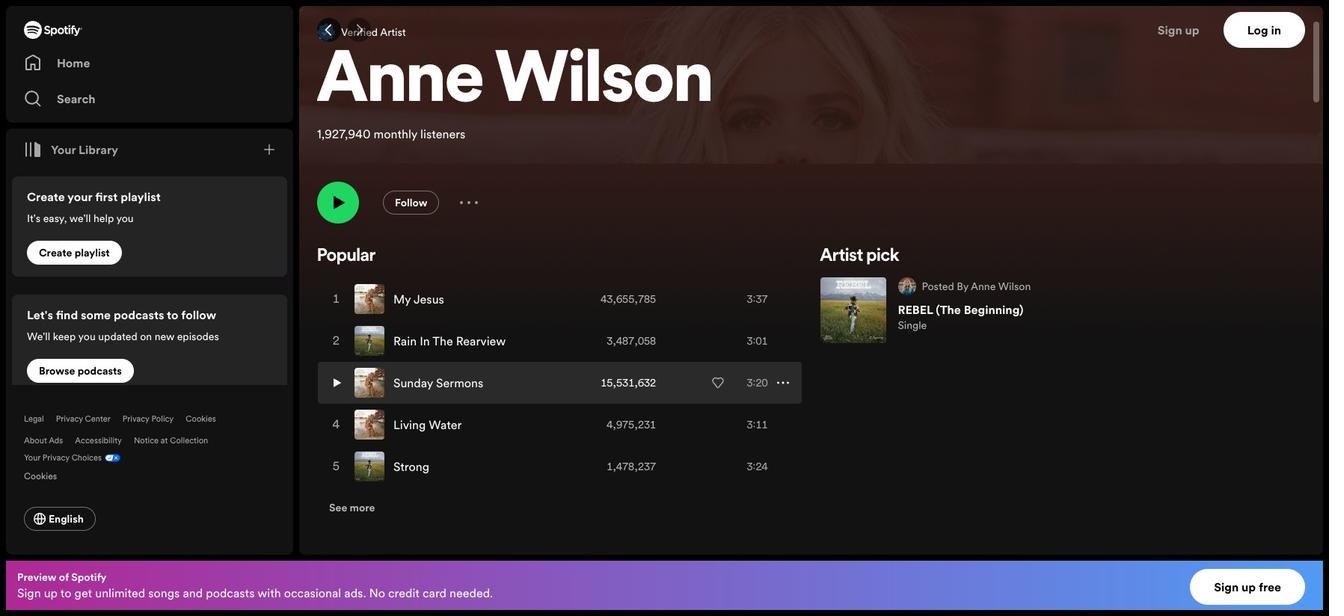 Task type: describe. For each thing, give the bounding box(es) containing it.
your
[[67, 189, 92, 205]]

library
[[79, 141, 118, 158]]

on
[[140, 329, 152, 344]]

card
[[423, 585, 447, 602]]

policy
[[152, 414, 174, 425]]

your for your library
[[51, 141, 76, 158]]

in
[[420, 333, 430, 349]]

my jesus link
[[394, 291, 444, 308]]

english button
[[24, 507, 96, 531]]

preview of spotify sign up to get unlimited songs and podcasts with occasional ads. no credit card needed.
[[17, 570, 493, 602]]

verified
[[341, 25, 378, 40]]

1 horizontal spatial cookies
[[186, 414, 216, 425]]

3:37
[[747, 292, 768, 307]]

create playlist button
[[27, 241, 122, 265]]

strong link
[[394, 459, 430, 475]]

living water
[[394, 417, 462, 433]]

search link
[[24, 84, 275, 114]]

podcasts inside "link"
[[78, 364, 122, 379]]

rebel (the beginning) single
[[898, 302, 1024, 333]]

main element
[[6, 6, 293, 555]]

log
[[1248, 22, 1269, 38]]

3,487,058
[[607, 334, 656, 349]]

verified artist
[[341, 25, 406, 40]]

about
[[24, 435, 47, 447]]

we'll
[[27, 329, 50, 344]]

choices
[[72, 453, 102, 464]]

podcasts inside the let's find some podcasts to follow we'll keep you updated on new episodes
[[114, 307, 164, 323]]

accessibility link
[[75, 435, 122, 447]]

artist pick
[[820, 248, 900, 266]]

your privacy choices
[[24, 453, 102, 464]]

living water link
[[394, 417, 462, 433]]

occasional
[[284, 585, 341, 602]]

english
[[49, 512, 84, 527]]

sunday sermons link
[[394, 375, 484, 391]]

of
[[59, 570, 69, 585]]

beginning)
[[964, 302, 1024, 318]]

3:37 cell
[[699, 279, 789, 320]]

privacy policy link
[[123, 414, 174, 425]]

playlist inside the create your first playlist it's easy, we'll help you
[[121, 189, 161, 205]]

privacy center link
[[56, 414, 111, 425]]

center
[[85, 414, 111, 425]]

3:11
[[747, 418, 768, 432]]

home
[[57, 55, 90, 71]]

to inside "preview of spotify sign up to get unlimited songs and podcasts with occasional ads. no credit card needed."
[[60, 585, 72, 602]]

legal
[[24, 414, 44, 425]]

sign up free button
[[1191, 569, 1306, 605]]

1 horizontal spatial anne
[[971, 279, 996, 294]]

notice
[[134, 435, 159, 447]]

see
[[329, 501, 347, 516]]

sign inside "preview of spotify sign up to get unlimited songs and podcasts with occasional ads. no credit card needed."
[[17, 585, 41, 602]]

help
[[94, 211, 114, 226]]

1,478,237
[[607, 459, 656, 474]]

sunday sermons cell
[[355, 363, 568, 403]]

1 vertical spatial cookies
[[24, 470, 57, 483]]

get
[[75, 585, 92, 602]]

sunday
[[394, 375, 433, 391]]

create your first playlist it's easy, we'll help you
[[27, 189, 161, 226]]

create for your
[[27, 189, 65, 205]]

your privacy choices button
[[24, 453, 102, 464]]

home link
[[24, 48, 275, 78]]

sign for sign up
[[1158, 22, 1183, 38]]

up inside "preview of spotify sign up to get unlimited songs and podcasts with occasional ads. no credit card needed."
[[44, 585, 58, 602]]

3:20
[[747, 376, 768, 391]]

go back image
[[323, 24, 335, 36]]

log in button
[[1224, 12, 1306, 48]]

strong
[[394, 459, 430, 475]]

create playlist
[[39, 245, 110, 260]]

search
[[57, 91, 96, 107]]

my
[[394, 291, 411, 308]]

follow
[[395, 195, 428, 210]]

privacy down ads
[[43, 453, 69, 464]]

spotify
[[71, 570, 107, 585]]

notice at collection
[[134, 435, 208, 447]]

anne wilson image
[[898, 278, 916, 296]]

songs
[[148, 585, 180, 602]]

keep
[[53, 329, 76, 344]]

privacy center
[[56, 414, 111, 425]]

to inside the let's find some podcasts to follow we'll keep you updated on new episodes
[[167, 307, 179, 323]]

rebel
[[898, 302, 933, 318]]

let's find some podcasts to follow we'll keep you updated on new episodes
[[27, 307, 219, 344]]

legal link
[[24, 414, 44, 425]]

unlimited
[[95, 585, 145, 602]]

1,927,940
[[317, 126, 371, 142]]

43,655,785
[[601, 292, 656, 307]]

easy,
[[43, 211, 67, 226]]

you for some
[[78, 329, 96, 344]]



Task type: locate. For each thing, give the bounding box(es) containing it.
playlist
[[121, 189, 161, 205], [75, 245, 110, 260]]

2 horizontal spatial up
[[1242, 579, 1256, 596]]

1 horizontal spatial cookies link
[[186, 414, 216, 425]]

log in
[[1248, 22, 1282, 38]]

rain in the rearview
[[394, 333, 506, 349]]

0 horizontal spatial you
[[78, 329, 96, 344]]

with
[[258, 585, 281, 602]]

you right help
[[116, 211, 134, 226]]

0 vertical spatial podcasts
[[114, 307, 164, 323]]

new
[[155, 329, 174, 344]]

go forward image
[[353, 24, 365, 36]]

0 vertical spatial wilson
[[496, 47, 713, 119]]

your inside button
[[51, 141, 76, 158]]

privacy policy
[[123, 414, 174, 425]]

artist
[[380, 25, 406, 40], [820, 248, 864, 266]]

posted
[[922, 279, 955, 294]]

create up easy, at the top left
[[27, 189, 65, 205]]

play sunday sermons by anne wilson image
[[331, 374, 343, 392]]

podcasts up on
[[114, 307, 164, 323]]

cookies link up collection
[[186, 414, 216, 425]]

cookies link
[[186, 414, 216, 425], [24, 467, 69, 483]]

privacy up ads
[[56, 414, 83, 425]]

cookies
[[186, 414, 216, 425], [24, 470, 57, 483]]

1 vertical spatial you
[[78, 329, 96, 344]]

up inside top bar and user menu element
[[1186, 22, 1200, 38]]

podcasts inside "preview of spotify sign up to get unlimited songs and podcasts with occasional ads. no credit card needed."
[[206, 585, 255, 602]]

cookies down your privacy choices button
[[24, 470, 57, 483]]

popular
[[317, 248, 376, 266]]

wilson inside 'anne wilson 1,927,940 monthly listeners'
[[496, 47, 713, 119]]

0 horizontal spatial wilson
[[496, 47, 713, 119]]

ads.
[[344, 585, 366, 602]]

anne inside 'anne wilson 1,927,940 monthly listeners'
[[317, 47, 484, 119]]

wilson
[[496, 47, 713, 119], [999, 279, 1031, 294]]

it's
[[27, 211, 41, 226]]

create down easy, at the top left
[[39, 245, 72, 260]]

let's
[[27, 307, 53, 323]]

the
[[433, 333, 453, 349]]

rearview
[[456, 333, 506, 349]]

up for sign up
[[1186, 22, 1200, 38]]

and
[[183, 585, 203, 602]]

browse
[[39, 364, 75, 379]]

my jesus cell
[[355, 279, 568, 320]]

0 horizontal spatial sign
[[17, 585, 41, 602]]

ads
[[49, 435, 63, 447]]

1 horizontal spatial wilson
[[999, 279, 1031, 294]]

california consumer privacy act (ccpa) opt-out icon image
[[102, 453, 121, 467]]

privacy up notice
[[123, 414, 149, 425]]

4,975,231
[[607, 418, 656, 432]]

some
[[81, 307, 111, 323]]

your down the about
[[24, 453, 40, 464]]

credit
[[388, 585, 420, 602]]

15,531,632
[[601, 376, 656, 391]]

free
[[1259, 579, 1282, 596]]

needed.
[[450, 585, 493, 602]]

rebel (the beginning) link
[[898, 302, 1024, 318]]

1 vertical spatial create
[[39, 245, 72, 260]]

monthly
[[374, 126, 418, 142]]

up left of
[[44, 585, 58, 602]]

playlist inside button
[[75, 245, 110, 260]]

rain in the rearview cell
[[355, 321, 568, 361]]

1 horizontal spatial up
[[1186, 22, 1200, 38]]

to left get
[[60, 585, 72, 602]]

0 horizontal spatial cookies link
[[24, 467, 69, 483]]

single
[[898, 318, 927, 333]]

spotify image
[[24, 21, 82, 39]]

you right keep
[[78, 329, 96, 344]]

2 horizontal spatial sign
[[1215, 579, 1239, 596]]

privacy for privacy center
[[56, 414, 83, 425]]

3:20 cell
[[699, 363, 789, 403]]

follow button
[[383, 191, 440, 215]]

your library button
[[18, 135, 124, 165]]

rain
[[394, 333, 417, 349]]

sign up
[[1158, 22, 1200, 38]]

artist left pick
[[820, 248, 864, 266]]

0 vertical spatial create
[[27, 189, 65, 205]]

sign inside top bar and user menu element
[[1158, 22, 1183, 38]]

create
[[27, 189, 65, 205], [39, 245, 72, 260]]

1 vertical spatial anne
[[971, 279, 996, 294]]

top bar and user menu element
[[299, 6, 1324, 54]]

playlist down help
[[75, 245, 110, 260]]

living water cell
[[355, 405, 568, 445]]

pick
[[867, 248, 900, 266]]

0 horizontal spatial to
[[60, 585, 72, 602]]

1 horizontal spatial sign
[[1158, 22, 1183, 38]]

privacy for privacy policy
[[123, 414, 149, 425]]

3:01
[[747, 334, 768, 349]]

0 vertical spatial cookies link
[[186, 414, 216, 425]]

cookies link down your privacy choices button
[[24, 467, 69, 483]]

0 vertical spatial anne
[[317, 47, 484, 119]]

0 horizontal spatial up
[[44, 585, 58, 602]]

collection
[[170, 435, 208, 447]]

strong cell
[[355, 447, 568, 487]]

1 vertical spatial wilson
[[999, 279, 1031, 294]]

your for your privacy choices
[[24, 453, 40, 464]]

1 horizontal spatial you
[[116, 211, 134, 226]]

first
[[95, 189, 118, 205]]

up
[[1186, 22, 1200, 38], [1242, 579, 1256, 596], [44, 585, 58, 602]]

notice at collection link
[[134, 435, 208, 447]]

about ads
[[24, 435, 63, 447]]

podcasts right and
[[206, 585, 255, 602]]

1 vertical spatial podcasts
[[78, 364, 122, 379]]

no
[[369, 585, 385, 602]]

2 vertical spatial podcasts
[[206, 585, 255, 602]]

listeners
[[421, 126, 466, 142]]

you inside the let's find some podcasts to follow we'll keep you updated on new episodes
[[78, 329, 96, 344]]

anne
[[317, 47, 484, 119], [971, 279, 996, 294]]

anne right by at right
[[971, 279, 996, 294]]

playlist right first
[[121, 189, 161, 205]]

sign for sign up free
[[1215, 579, 1239, 596]]

0 vertical spatial artist
[[380, 25, 406, 40]]

up left 'log'
[[1186, 22, 1200, 38]]

find
[[56, 307, 78, 323]]

create for playlist
[[39, 245, 72, 260]]

podcasts down updated
[[78, 364, 122, 379]]

to up new
[[167, 307, 179, 323]]

0 vertical spatial playlist
[[121, 189, 161, 205]]

1 horizontal spatial to
[[167, 307, 179, 323]]

1 vertical spatial artist
[[820, 248, 864, 266]]

1 horizontal spatial your
[[51, 141, 76, 158]]

0 horizontal spatial your
[[24, 453, 40, 464]]

browse podcasts link
[[27, 359, 134, 383]]

sign up free
[[1215, 579, 1282, 596]]

3:24
[[747, 459, 768, 474]]

my jesus
[[394, 291, 444, 308]]

your left library
[[51, 141, 76, 158]]

by
[[957, 279, 969, 294]]

up for sign up free
[[1242, 579, 1256, 596]]

living
[[394, 417, 426, 433]]

sunday sermons row
[[318, 362, 802, 404]]

0 vertical spatial you
[[116, 211, 134, 226]]

0 horizontal spatial playlist
[[75, 245, 110, 260]]

0 vertical spatial your
[[51, 141, 76, 158]]

sunday sermons
[[394, 375, 484, 391]]

(the
[[936, 302, 961, 318]]

anne up monthly on the left top of page
[[317, 47, 484, 119]]

podcasts
[[114, 307, 164, 323], [78, 364, 122, 379], [206, 585, 255, 602]]

cookies up collection
[[186, 414, 216, 425]]

you inside the create your first playlist it's easy, we'll help you
[[116, 211, 134, 226]]

jesus
[[414, 291, 444, 308]]

create inside button
[[39, 245, 72, 260]]

1 vertical spatial your
[[24, 453, 40, 464]]

you for first
[[116, 211, 134, 226]]

1 vertical spatial playlist
[[75, 245, 110, 260]]

0 horizontal spatial artist
[[380, 25, 406, 40]]

1 vertical spatial to
[[60, 585, 72, 602]]

about ads link
[[24, 435, 63, 447]]

preview
[[17, 570, 56, 585]]

0 horizontal spatial anne
[[317, 47, 484, 119]]

in
[[1272, 22, 1282, 38]]

up left free
[[1242, 579, 1256, 596]]

1 horizontal spatial playlist
[[121, 189, 161, 205]]

sign up button
[[1152, 12, 1224, 48]]

sermons
[[436, 375, 484, 391]]

artist right verified
[[380, 25, 406, 40]]

0 horizontal spatial cookies
[[24, 470, 57, 483]]

your library
[[51, 141, 118, 158]]

0 vertical spatial to
[[167, 307, 179, 323]]

updated
[[98, 329, 137, 344]]

1 vertical spatial cookies link
[[24, 467, 69, 483]]

anne wilson 1,927,940 monthly listeners
[[317, 47, 713, 142]]

create inside the create your first playlist it's easy, we'll help you
[[27, 189, 65, 205]]

accessibility
[[75, 435, 122, 447]]

see more
[[329, 501, 375, 516]]

0 vertical spatial cookies
[[186, 414, 216, 425]]

1 horizontal spatial artist
[[820, 248, 864, 266]]

more
[[350, 501, 375, 516]]



Task type: vqa. For each thing, say whether or not it's contained in the screenshot.
Search In Your Library icon
no



